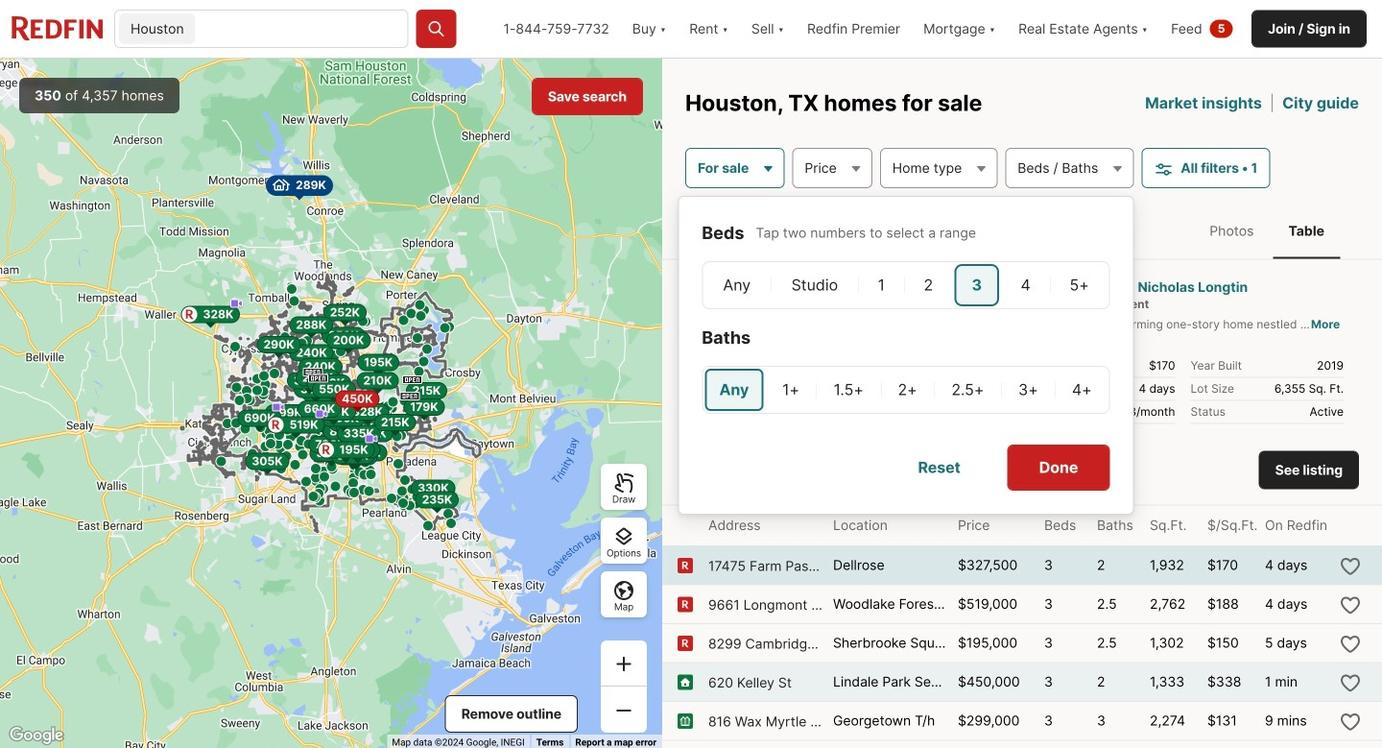 Task type: describe. For each thing, give the bounding box(es) containing it.
agent photo image
[[1023, 275, 1061, 313]]

toggle search results photos view tab
[[1195, 207, 1270, 255]]

number of bedrooms row
[[702, 261, 1110, 309]]



Task type: vqa. For each thing, say whether or not it's contained in the screenshot.
AGENT PHOTO
yes



Task type: locate. For each thing, give the bounding box(es) containing it.
tab list
[[1176, 203, 1360, 259]]

number of bathrooms row
[[702, 366, 1110, 414]]

map region
[[0, 59, 663, 748]]

None search field
[[199, 11, 408, 49]]

submit search image
[[427, 19, 446, 38]]

menu
[[678, 196, 1134, 514]]

cell
[[705, 264, 769, 306], [773, 264, 857, 306], [861, 264, 903, 306], [907, 264, 951, 306], [955, 264, 1000, 306], [1004, 264, 1049, 306], [1052, 264, 1107, 306], [705, 368, 764, 411], [768, 368, 815, 411], [819, 368, 880, 411], [883, 368, 933, 411], [936, 368, 1000, 411], [1004, 368, 1054, 411], [1057, 368, 1107, 411]]

toggle search results table view tab
[[1274, 207, 1340, 255]]

google image
[[5, 723, 68, 748]]



